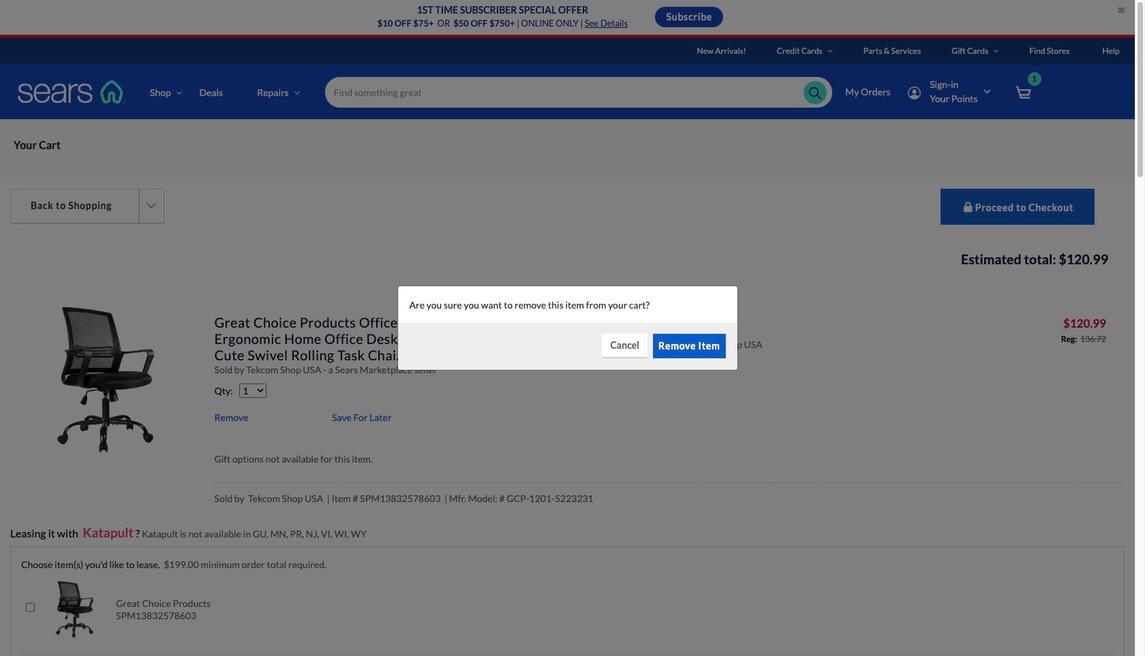 Task type: locate. For each thing, give the bounding box(es) containing it.
angle down image
[[994, 47, 999, 55], [176, 88, 182, 97]]

0 vertical spatial angle down image
[[828, 47, 833, 55]]

1 horizontal spatial angle down image
[[994, 47, 999, 55]]

navigation
[[0, 119, 1135, 182]]

1 horizontal spatial angle down image
[[828, 47, 833, 55]]

angle down image
[[828, 47, 833, 55], [294, 88, 300, 97]]

main content
[[0, 119, 1135, 657]]

None checkbox
[[26, 603, 35, 612]]

0 vertical spatial great choice products office chair, mid back desk chair, ergonomic home office desk chairs, mesh computer chair, cute swivel rolling task chai… image
[[29, 306, 178, 455]]

0 horizontal spatial angle down image
[[176, 88, 182, 97]]

great choice products office chair, mid back desk chair, ergonomic home office desk chairs, mesh computer chair, cute swivel rolling task chai… image
[[29, 306, 178, 455], [45, 581, 102, 639]]

banner
[[0, 37, 1145, 139]]

1 vertical spatial angle down image
[[294, 88, 300, 97]]

0 vertical spatial angle down image
[[994, 47, 999, 55]]

settings image
[[908, 86, 921, 100]]

0 horizontal spatial angle down image
[[294, 88, 300, 97]]

None radio
[[623, 317, 634, 328]]



Task type: vqa. For each thing, say whether or not it's contained in the screenshot.
Westinghouse WR43FX2212 43 inch Full HD Smart Roku TV Image
no



Task type: describe. For each thing, give the bounding box(es) containing it.
1 vertical spatial angle down image
[[176, 88, 182, 97]]

1 vertical spatial great choice products office chair, mid back desk chair, ergonomic home office desk chairs, mesh computer chair, cute swivel rolling task chai… image
[[45, 581, 102, 639]]

view cart image
[[1016, 86, 1031, 101]]

home image
[[17, 80, 126, 104]]



